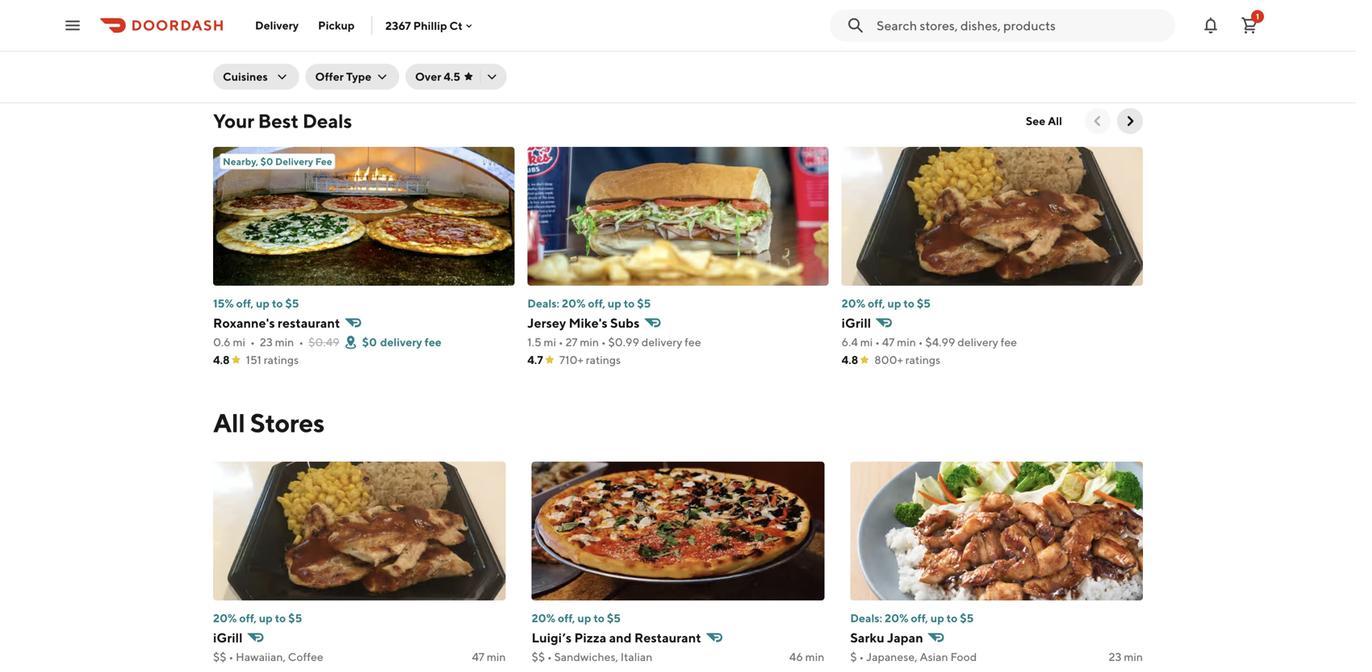 Task type: vqa. For each thing, say whether or not it's contained in the screenshot.
23
yes



Task type: locate. For each thing, give the bounding box(es) containing it.
1 horizontal spatial deals: 20% off, up to $5
[[850, 611, 974, 625]]

happy for sparo's deli and catering
[[842, 8, 876, 21]]

off,
[[307, 8, 324, 21], [935, 8, 953, 21], [236, 297, 254, 310], [588, 297, 605, 310], [868, 297, 885, 310], [239, 611, 257, 625], [558, 611, 575, 625], [911, 611, 928, 625]]

0 vertical spatial $0
[[676, 46, 691, 60]]

2 3.0 from the left
[[842, 46, 859, 60]]

1 horizontal spatial igrill
[[842, 315, 871, 331]]

up up catering
[[955, 8, 969, 21]]

deals:
[[527, 297, 559, 310], [850, 611, 882, 625]]

min
[[270, 46, 289, 60], [589, 46, 608, 60], [898, 46, 917, 60], [275, 335, 294, 349], [580, 335, 599, 349], [897, 335, 916, 349], [487, 650, 506, 663], [805, 650, 824, 663], [1124, 650, 1143, 663]]

1 horizontal spatial hour:
[[879, 8, 908, 21]]

offer
[[315, 70, 344, 83]]

pickup button
[[308, 13, 364, 38]]

25% for deli
[[910, 8, 933, 21]]

and up 3.0 mi • 28 min • $2.99 delivery fee
[[915, 26, 938, 42]]

0 vertical spatial deals: 20% off, up to $5
[[527, 297, 651, 310]]

$2.99
[[927, 46, 956, 60]]

25% for sandwiches
[[282, 8, 304, 21]]

20% off, up to $5 for $$ • hawaiian, coffee
[[213, 611, 302, 625]]

0 horizontal spatial and
[[609, 630, 632, 645]]

1 horizontal spatial 25%
[[910, 8, 933, 21]]

off, up 800+
[[868, 297, 885, 310]]

$0
[[676, 46, 691, 60], [260, 156, 273, 167], [362, 335, 377, 349]]

0 horizontal spatial deals:
[[527, 297, 559, 310]]

to up subs
[[624, 297, 635, 310]]

4.7
[[527, 353, 543, 366]]

1 vertical spatial deals:
[[850, 611, 882, 625]]

fee for cars: sandwiches & shakes
[[371, 46, 388, 60]]

0 horizontal spatial 3.0
[[213, 46, 230, 60]]

over 4.5 button
[[405, 64, 506, 90]]

0 vertical spatial $0 delivery fee
[[676, 46, 756, 60]]

20%
[[562, 297, 586, 310], [842, 297, 865, 310], [213, 611, 237, 625], [532, 611, 555, 625], [885, 611, 908, 625]]

and up italian
[[609, 630, 632, 645]]

hour: up deli
[[879, 8, 908, 21]]

mi for igrill
[[860, 335, 873, 349]]

1 horizontal spatial $$
[[532, 650, 545, 663]]

25% up sparo's deli and catering
[[910, 8, 933, 21]]

20% up luigi's
[[532, 611, 555, 625]]

15%
[[213, 297, 234, 310]]

1 horizontal spatial happy
[[842, 8, 876, 21]]

and
[[915, 26, 938, 42], [609, 630, 632, 645]]

igrill
[[842, 315, 871, 331], [213, 630, 243, 645]]

20% up jersey mike's subs
[[562, 297, 586, 310]]

$5 up the 6.4 mi • 47 min • $4.99 delivery fee
[[917, 297, 931, 310]]

1 vertical spatial and
[[609, 630, 632, 645]]

$5 up luigi's pizza and restaurant
[[607, 611, 621, 625]]

delivery
[[255, 19, 299, 32], [275, 156, 313, 167]]

800+ ratings
[[874, 353, 940, 366]]

0 horizontal spatial $$
[[213, 650, 226, 663]]

0 horizontal spatial 47
[[472, 650, 484, 663]]

20% off, up to $5 up "6.4"
[[842, 297, 931, 310]]

hour:
[[250, 8, 279, 21], [879, 8, 908, 21]]

1 horizontal spatial 0.6 mi • 23 min •
[[527, 46, 618, 60]]

1 hour: from the left
[[250, 8, 279, 21]]

151 ratings
[[246, 353, 299, 366]]

1 vertical spatial 0.6 mi • 23 min •
[[213, 335, 304, 349]]

0 vertical spatial 0.6 mi • 23 min •
[[527, 46, 618, 60]]

deals: 20% off, up to $5 up japan
[[850, 611, 974, 625]]

2 25% from the left
[[910, 8, 933, 21]]

$5 up subs
[[637, 297, 651, 310]]

ratings right 151
[[264, 353, 299, 366]]

igrill up hawaiian, on the left of page
[[213, 630, 243, 645]]

happy
[[213, 8, 248, 21], [842, 8, 876, 21]]

mi for cars: sandwiches & shakes
[[232, 46, 245, 60]]

0 horizontal spatial 4.8
[[213, 353, 230, 366]]

fee for igrill
[[1001, 335, 1017, 349]]

4.8 left 151
[[213, 353, 230, 366]]

1 $$ from the left
[[213, 650, 226, 663]]

1 horizontal spatial all
[[1048, 114, 1062, 128]]

$1.99
[[298, 46, 326, 60]]

ratings down the 6.4 mi • 47 min • $4.99 delivery fee
[[905, 353, 940, 366]]

$8
[[984, 8, 998, 21]]

1 horizontal spatial 0.6
[[527, 46, 545, 60]]

20% off, up to $5 up "pizza"
[[532, 611, 621, 625]]

0 horizontal spatial 0.6 mi • 23 min •
[[213, 335, 304, 349]]

1 horizontal spatial $0.49
[[623, 46, 654, 60]]

up up "pizza"
[[577, 611, 591, 625]]

restaurant
[[278, 315, 340, 331]]

1 horizontal spatial deals:
[[850, 611, 882, 625]]

0 horizontal spatial happy
[[213, 8, 248, 21]]

deals: up 'sarku'
[[850, 611, 882, 625]]

deals: 20% off, up to $5
[[527, 297, 651, 310], [850, 611, 974, 625]]

0 vertical spatial delivery
[[255, 19, 299, 32]]

cars: sandwiches & shakes
[[213, 26, 383, 42]]

4.8 down "6.4"
[[842, 353, 858, 366]]

restaurant
[[634, 630, 701, 645]]

3.0 down sparo's at the top right of page
[[842, 46, 859, 60]]

$0 delivery fee
[[676, 46, 756, 60], [362, 335, 442, 349]]

off, up roxanne's
[[236, 297, 254, 310]]

deals: for jersey
[[527, 297, 559, 310]]

delivery for igrill
[[957, 335, 998, 349]]

italian
[[620, 650, 652, 663]]

1 4.8 from the left
[[213, 353, 230, 366]]

$5 up coffee
[[288, 611, 302, 625]]

$$ • sandwiches, italian
[[532, 650, 652, 663]]

35
[[254, 46, 268, 60]]

$$
[[213, 650, 226, 663], [532, 650, 545, 663]]

$4.99
[[925, 335, 955, 349]]

1 vertical spatial deals: 20% off, up to $5
[[850, 611, 974, 625]]

20% up japan
[[885, 611, 908, 625]]

0 vertical spatial and
[[915, 26, 938, 42]]

fee
[[315, 156, 332, 167]]

15% off, up to $5
[[213, 297, 299, 310]]

1 horizontal spatial 3.0
[[842, 46, 859, 60]]

$5
[[356, 8, 370, 21], [285, 297, 299, 310], [637, 297, 651, 310], [917, 297, 931, 310], [288, 611, 302, 625], [607, 611, 621, 625], [960, 611, 974, 625]]

0 horizontal spatial 23
[[260, 335, 273, 349]]

deals: up jersey
[[527, 297, 559, 310]]

0 horizontal spatial hour:
[[250, 8, 279, 21]]

0.6
[[527, 46, 545, 60], [213, 335, 231, 349]]

$5 up roxanne's restaurant at the top
[[285, 297, 299, 310]]

0 horizontal spatial 25%
[[282, 8, 304, 21]]

fee for sparo's deli and catering
[[1001, 46, 1018, 60]]

1 horizontal spatial 20% off, up to $5
[[532, 611, 621, 625]]

deals: 20% off, up to $5 for japan
[[850, 611, 974, 625]]

1 vertical spatial $0
[[260, 156, 273, 167]]

1 horizontal spatial 4.8
[[842, 353, 858, 366]]

25% up the sandwiches
[[282, 8, 304, 21]]

catering
[[940, 26, 993, 42]]

0 vertical spatial 23
[[574, 46, 587, 60]]

0 horizontal spatial $0
[[260, 156, 273, 167]]

notification bell image
[[1201, 16, 1220, 35]]

see all link
[[1016, 108, 1072, 134]]

to
[[342, 8, 353, 21], [971, 8, 982, 21], [272, 297, 283, 310], [624, 297, 635, 310], [903, 297, 914, 310], [275, 611, 286, 625], [594, 611, 605, 625], [947, 611, 958, 625]]

0 vertical spatial igrill
[[842, 315, 871, 331]]

1 vertical spatial 0.6
[[213, 335, 231, 349]]

20% off, up to $5 up hawaiian, on the left of page
[[213, 611, 302, 625]]

1 vertical spatial $0.49
[[308, 335, 340, 349]]

20% off, up to $5
[[842, 297, 931, 310], [213, 611, 302, 625], [532, 611, 621, 625]]

delivery
[[328, 46, 369, 60], [694, 46, 736, 60], [958, 46, 999, 60], [380, 335, 422, 349], [642, 335, 682, 349], [957, 335, 998, 349]]

your
[[213, 109, 254, 132]]

happy up sparo's at the top right of page
[[842, 8, 876, 21]]

2 vertical spatial $0
[[362, 335, 377, 349]]

3.0 mi • 35 min • $1.99 delivery fee
[[213, 46, 388, 60]]

ratings down 1.5 mi • 27 min • $0.99 delivery fee
[[586, 353, 621, 366]]

1 vertical spatial igrill
[[213, 630, 243, 645]]

3.0 up 4.6
[[213, 46, 230, 60]]

2 horizontal spatial $0
[[676, 46, 691, 60]]

all right see
[[1048, 114, 1062, 128]]

deals: 20% off, up to $5 for mike's
[[527, 297, 651, 310]]

2367 phillip ct
[[385, 19, 463, 32]]

mi for sparo's deli and catering
[[861, 46, 873, 60]]

deals: 20% off, up to $5 up mike's
[[527, 297, 651, 310]]

your best deals link
[[213, 108, 352, 134]]

igrill up "6.4"
[[842, 315, 871, 331]]

3.0
[[213, 46, 230, 60], [842, 46, 859, 60]]

1.5
[[527, 335, 541, 349]]

2 horizontal spatial 20% off, up to $5
[[842, 297, 931, 310]]

1 happy from the left
[[213, 8, 248, 21]]

25%
[[282, 8, 304, 21], [910, 8, 933, 21]]

0 vertical spatial deals:
[[527, 297, 559, 310]]

1 vertical spatial 47
[[472, 650, 484, 663]]

mi
[[232, 46, 245, 60], [547, 46, 560, 60], [861, 46, 873, 60], [233, 335, 245, 349], [544, 335, 556, 349], [860, 335, 873, 349]]

20% up hawaiian, on the left of page
[[213, 611, 237, 625]]

$$ down luigi's
[[532, 650, 545, 663]]

0 horizontal spatial deals: 20% off, up to $5
[[527, 297, 651, 310]]

best
[[258, 109, 299, 132]]

shakes
[[340, 26, 383, 42]]

and for deli
[[915, 26, 938, 42]]

all stores
[[213, 408, 324, 438]]

1 3.0 from the left
[[213, 46, 230, 60]]

4.8 for igrill
[[842, 353, 858, 366]]

2 vertical spatial 23
[[1109, 650, 1122, 663]]

see
[[1026, 114, 1045, 128]]

0 horizontal spatial $0 delivery fee
[[362, 335, 442, 349]]

2 hour: from the left
[[879, 8, 908, 21]]

roxanne's restaurant
[[213, 315, 340, 331]]

fee
[[371, 46, 388, 60], [739, 46, 756, 60], [1001, 46, 1018, 60], [425, 335, 442, 349], [685, 335, 701, 349], [1001, 335, 1017, 349]]

ratings down 3.0 mi • 35 min • $1.99 delivery fee
[[286, 64, 321, 77]]

next button of carousel image
[[1122, 113, 1138, 129]]

ratings
[[286, 64, 321, 77], [264, 353, 299, 366], [586, 353, 621, 366], [905, 353, 940, 366]]

2 4.8 from the left
[[842, 353, 858, 366]]

happy hour: 25% off, up to $8
[[842, 8, 998, 21]]

47
[[882, 335, 895, 349], [472, 650, 484, 663]]

1 horizontal spatial and
[[915, 26, 938, 42]]

$0.99
[[608, 335, 639, 349]]

0 horizontal spatial 0.6
[[213, 335, 231, 349]]

0 horizontal spatial 20% off, up to $5
[[213, 611, 302, 625]]

1 25% from the left
[[282, 8, 304, 21]]

delivery up 35
[[255, 19, 299, 32]]

2 happy from the left
[[842, 8, 876, 21]]

up up the 6.4 mi • 47 min • $4.99 delivery fee
[[887, 297, 901, 310]]

1 vertical spatial all
[[213, 408, 245, 438]]

hour: for sandwiches
[[250, 8, 279, 21]]

up up subs
[[608, 297, 621, 310]]

$0.49
[[623, 46, 654, 60], [308, 335, 340, 349]]

all left stores
[[213, 408, 245, 438]]

off, up mike's
[[588, 297, 605, 310]]

nearby, $0 delivery fee
[[223, 156, 332, 167]]

up up roxanne's restaurant at the top
[[256, 297, 270, 310]]

previous button of carousel image
[[1090, 113, 1106, 129]]

710+
[[559, 353, 583, 366]]

$$ left hawaiian, on the left of page
[[213, 650, 226, 663]]

28
[[883, 46, 896, 60]]

jersey
[[527, 315, 566, 331]]

happy up cars:
[[213, 8, 248, 21]]

hour: up the sandwiches
[[250, 8, 279, 21]]

mike's
[[569, 315, 608, 331]]

delivery left fee
[[275, 156, 313, 167]]

1 vertical spatial 23
[[260, 335, 273, 349]]

2 $$ from the left
[[532, 650, 545, 663]]

all
[[1048, 114, 1062, 128], [213, 408, 245, 438]]

0 vertical spatial 47
[[882, 335, 895, 349]]



Task type: describe. For each thing, give the bounding box(es) containing it.
3.0 mi • 28 min • $2.99 delivery fee
[[842, 46, 1018, 60]]

to up "pizza"
[[594, 611, 605, 625]]

sparo's
[[842, 26, 885, 42]]

deli
[[888, 26, 912, 42]]

to up roxanne's restaurant at the top
[[272, 297, 283, 310]]

1 horizontal spatial $0 delivery fee
[[676, 46, 756, 60]]

2 horizontal spatial 23
[[1109, 650, 1122, 663]]

4.5
[[444, 70, 460, 83]]

food
[[950, 650, 977, 663]]

20% up "6.4"
[[842, 297, 865, 310]]

pizza
[[574, 630, 606, 645]]

up up $$ • hawaiian, coffee
[[259, 611, 273, 625]]

and for pizza
[[609, 630, 632, 645]]

see all
[[1026, 114, 1062, 128]]

1 horizontal spatial 23
[[574, 46, 587, 60]]

to up the food
[[947, 611, 958, 625]]

23 min
[[1109, 650, 1143, 663]]

7,000+
[[246, 64, 283, 77]]

20% off, up to $5 for $$ • sandwiches, italian
[[532, 611, 621, 625]]

6.4
[[842, 335, 858, 349]]

nearby,
[[223, 156, 258, 167]]

roxanne's
[[213, 315, 275, 331]]

3.0 for sparo's deli and catering
[[842, 46, 859, 60]]

1 horizontal spatial 47
[[882, 335, 895, 349]]

4.6
[[213, 64, 229, 77]]

deals
[[302, 109, 352, 132]]

cuisines button
[[213, 64, 299, 90]]

stores
[[250, 408, 324, 438]]

to left the $8
[[971, 8, 982, 21]]

4.8 for roxanne's restaurant
[[213, 353, 230, 366]]

7,000+ ratings
[[246, 64, 321, 77]]

1 button
[[1233, 9, 1266, 42]]

delivery inside button
[[255, 19, 299, 32]]

0 vertical spatial all
[[1048, 114, 1062, 128]]

2367 phillip ct button
[[385, 19, 475, 32]]

phillip
[[413, 19, 447, 32]]

$$ for igrill
[[213, 650, 226, 663]]

sarku
[[850, 630, 884, 645]]

hour: for deli
[[879, 8, 908, 21]]

subs
[[610, 315, 640, 331]]

luigi's pizza and restaurant
[[532, 630, 701, 645]]

ratings for sandwiches
[[286, 64, 321, 77]]

cars:
[[213, 26, 252, 42]]

luigi's
[[532, 630, 572, 645]]

deals: for sarku
[[850, 611, 882, 625]]

delivery for cars: sandwiches & shakes
[[328, 46, 369, 60]]

off, up luigi's
[[558, 611, 575, 625]]

$$ • hawaiian, coffee
[[213, 650, 323, 663]]

710+ ratings
[[559, 353, 621, 366]]

to up the 6.4 mi • 47 min • $4.99 delivery fee
[[903, 297, 914, 310]]

offer type
[[315, 70, 372, 83]]

1
[[1256, 12, 1259, 21]]

cuisines
[[223, 70, 268, 83]]

ratings for restaurant
[[264, 353, 299, 366]]

sandwiches,
[[554, 650, 618, 663]]

happy for cars: sandwiches & shakes
[[213, 8, 248, 21]]

800+
[[874, 353, 903, 366]]

jersey mike's subs
[[527, 315, 640, 331]]

0 vertical spatial $0.49
[[623, 46, 654, 60]]

type
[[346, 70, 372, 83]]

happy hour: 25% off, up to $5
[[213, 8, 370, 21]]

$5 up 'shakes'
[[356, 8, 370, 21]]

2367
[[385, 19, 411, 32]]

asian
[[920, 650, 948, 663]]

off, up japan
[[911, 611, 928, 625]]

your best deals
[[213, 109, 352, 132]]

2 items, open order cart image
[[1240, 16, 1259, 35]]

46
[[789, 650, 803, 663]]

Store search: begin typing to search for stores available on DoorDash text field
[[877, 17, 1166, 34]]

over
[[415, 70, 441, 83]]

over 4.5
[[415, 70, 460, 83]]

46 min
[[789, 650, 824, 663]]

$ • japanese, asian food
[[850, 650, 977, 663]]

pickup
[[318, 19, 355, 32]]

fee for jersey mike's subs
[[685, 335, 701, 349]]

1 horizontal spatial $0
[[362, 335, 377, 349]]

off, up catering
[[935, 8, 953, 21]]

off, up the cars: sandwiches & shakes
[[307, 8, 324, 21]]

delivery for jersey mike's subs
[[642, 335, 682, 349]]

off, up hawaiian, on the left of page
[[239, 611, 257, 625]]

0 vertical spatial 0.6
[[527, 46, 545, 60]]

ct
[[449, 19, 463, 32]]

27
[[565, 335, 578, 349]]

delivery button
[[245, 13, 308, 38]]

to up $$ • hawaiian, coffee
[[275, 611, 286, 625]]

japanese,
[[866, 650, 917, 663]]

1.5 mi • 27 min • $0.99 delivery fee
[[527, 335, 701, 349]]

3.0 for cars: sandwiches & shakes
[[213, 46, 230, 60]]

mi for jersey mike's subs
[[544, 335, 556, 349]]

151
[[246, 353, 261, 366]]

$5 up the food
[[960, 611, 974, 625]]

delivery for sparo's deli and catering
[[958, 46, 999, 60]]

to up 'shakes'
[[342, 8, 353, 21]]

coffee
[[288, 650, 323, 663]]

0 horizontal spatial $0.49
[[308, 335, 340, 349]]

sarku japan
[[850, 630, 923, 645]]

up up asian
[[930, 611, 944, 625]]

6.4 mi • 47 min • $4.99 delivery fee
[[842, 335, 1017, 349]]

$
[[850, 650, 857, 663]]

47 min
[[472, 650, 506, 663]]

1 vertical spatial delivery
[[275, 156, 313, 167]]

up up & at the top
[[326, 8, 340, 21]]

hawaiian,
[[236, 650, 286, 663]]

&
[[329, 26, 338, 42]]

1 vertical spatial $0 delivery fee
[[362, 335, 442, 349]]

0 horizontal spatial all
[[213, 408, 245, 438]]

sparo's deli and catering
[[842, 26, 993, 42]]

$$ for luigi's pizza and restaurant
[[532, 650, 545, 663]]

offer type button
[[305, 64, 399, 90]]

japan
[[887, 630, 923, 645]]

0 horizontal spatial igrill
[[213, 630, 243, 645]]

sandwiches
[[255, 26, 327, 42]]

open menu image
[[63, 16, 82, 35]]

ratings for mike's
[[586, 353, 621, 366]]



